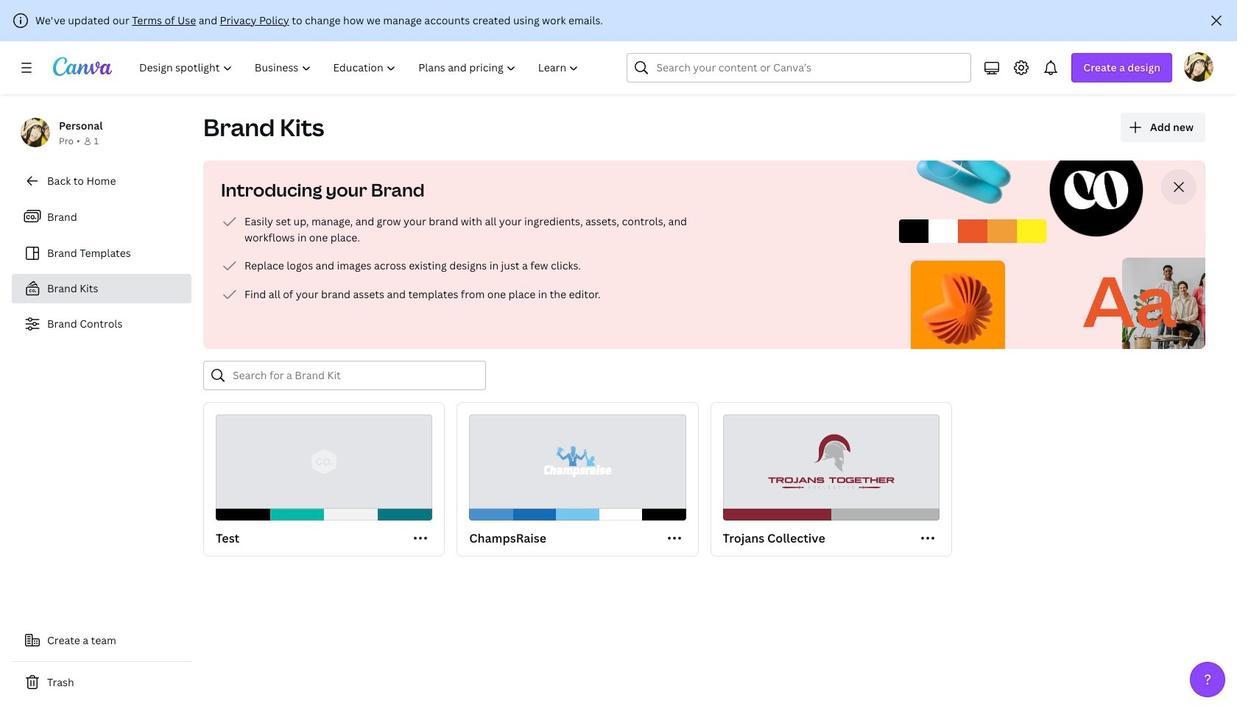 Task type: describe. For each thing, give the bounding box(es) containing it.
Search search field
[[657, 54, 942, 82]]



Task type: vqa. For each thing, say whether or not it's contained in the screenshot.
top lime
no



Task type: locate. For each thing, give the bounding box(es) containing it.
list
[[12, 202, 192, 339], [221, 213, 692, 304]]

0 horizontal spatial list
[[12, 202, 192, 339]]

Search for a Brand Kit search field
[[233, 362, 477, 390]]

top level navigation element
[[130, 53, 592, 83]]

trojans collective logo image
[[762, 424, 901, 499]]

champsraise logo image
[[511, 424, 645, 499]]

1 horizontal spatial list
[[221, 213, 692, 304]]

None search field
[[627, 53, 972, 83]]

stephanie aranda image
[[1185, 52, 1214, 82]]



